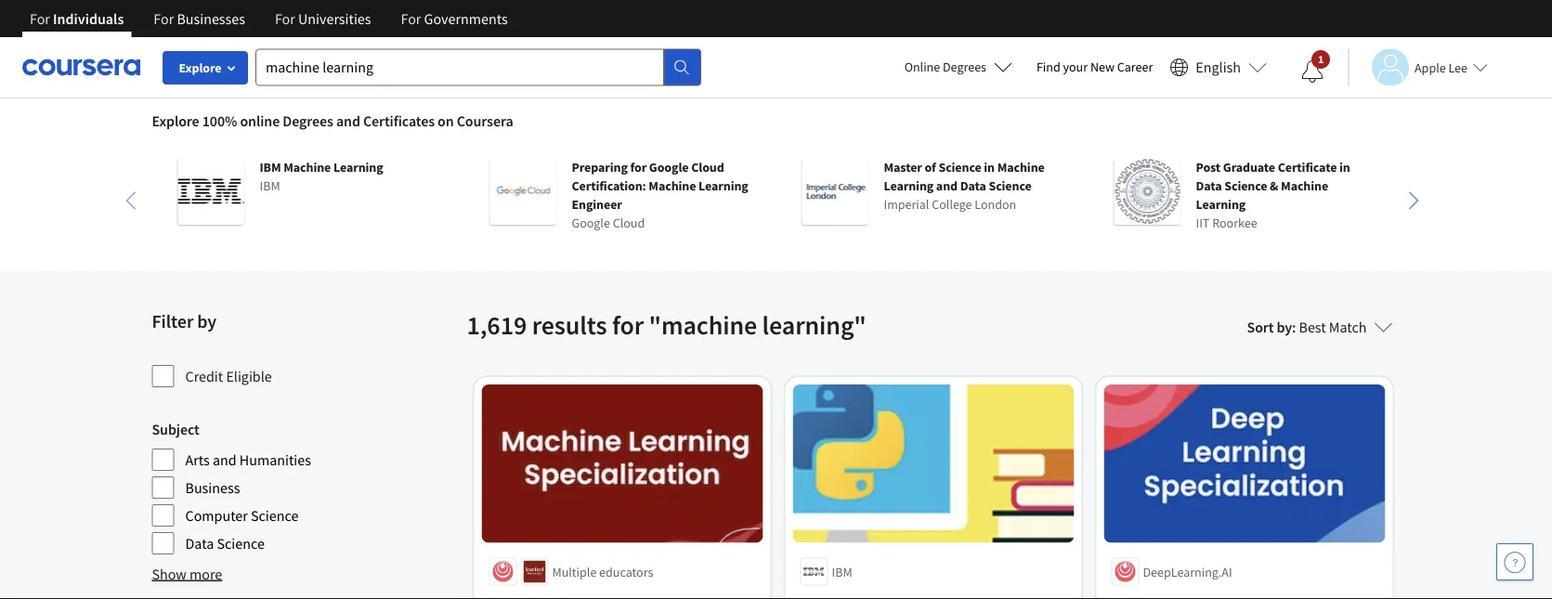 Task type: locate. For each thing, give the bounding box(es) containing it.
learning
[[334, 159, 383, 176], [699, 177, 749, 194], [884, 177, 934, 194], [1196, 196, 1246, 213]]

100%
[[202, 112, 237, 130]]

on
[[438, 112, 454, 130]]

ibm image
[[178, 158, 245, 225]]

show notifications image
[[1302, 60, 1324, 83]]

roorkee
[[1213, 215, 1258, 231]]

0 vertical spatial explore
[[179, 59, 222, 76]]

sort by : best match
[[1247, 318, 1367, 336]]

certificates
[[363, 112, 435, 130]]

explore 100% online degrees and certificates on coursera
[[152, 112, 513, 130]]

educators
[[599, 564, 654, 580]]

in up london
[[984, 159, 995, 176]]

for businesses
[[154, 9, 245, 28]]

google right "preparing"
[[649, 159, 689, 176]]

1,619
[[467, 309, 527, 341]]

machine down 'explore 100% online degrees and certificates on coursera'
[[284, 159, 331, 176]]

1 vertical spatial google
[[572, 215, 610, 231]]

1 for from the left
[[30, 9, 50, 28]]

0 horizontal spatial cloud
[[613, 215, 645, 231]]

certification:
[[572, 177, 646, 194]]

0 horizontal spatial data
[[185, 534, 214, 553]]

1 horizontal spatial cloud
[[691, 159, 724, 176]]

degrees
[[943, 59, 987, 75], [283, 112, 333, 130]]

online degrees
[[905, 59, 987, 75]]

preparing for google cloud certification: machine learning engineer google cloud
[[572, 159, 749, 231]]

ibm
[[260, 159, 281, 176], [260, 177, 280, 194], [832, 564, 853, 580]]

What do you want to learn? text field
[[256, 49, 664, 86]]

0 vertical spatial for
[[630, 159, 647, 176]]

0 vertical spatial degrees
[[943, 59, 987, 75]]

2 in from the left
[[1340, 159, 1351, 176]]

google cloud image
[[490, 158, 557, 225]]

governments
[[424, 9, 508, 28]]

1 horizontal spatial and
[[336, 112, 360, 130]]

for for individuals
[[30, 9, 50, 28]]

0 horizontal spatial and
[[213, 451, 237, 469]]

degrees right online at top right
[[943, 59, 987, 75]]

machine inside preparing for google cloud certification: machine learning engineer google cloud
[[649, 177, 696, 194]]

and inside 'master of science in machine learning and data science imperial college london'
[[937, 177, 958, 194]]

and left certificates
[[336, 112, 360, 130]]

machine down certificate at the top right of the page
[[1281, 177, 1329, 194]]

individuals
[[53, 9, 124, 28]]

in for certificate
[[1340, 159, 1351, 176]]

data inside post graduate certificate in data science & machine learning iit roorkee
[[1196, 177, 1222, 194]]

coursera
[[457, 112, 513, 130]]

best
[[1300, 318, 1327, 336]]

explore left 100%
[[152, 112, 199, 130]]

data down post
[[1196, 177, 1222, 194]]

engineer
[[572, 196, 622, 213]]

0 horizontal spatial degrees
[[283, 112, 333, 130]]

new
[[1091, 59, 1115, 75]]

explore inside dropdown button
[[179, 59, 222, 76]]

1 in from the left
[[984, 159, 995, 176]]

for right results
[[612, 309, 644, 341]]

data up the more
[[185, 534, 214, 553]]

learning inside preparing for google cloud certification: machine learning engineer google cloud
[[699, 177, 749, 194]]

coursera image
[[22, 52, 140, 82]]

1 horizontal spatial by
[[1277, 318, 1293, 336]]

data up college
[[960, 177, 987, 194]]

arts
[[185, 451, 210, 469]]

1 vertical spatial and
[[937, 177, 958, 194]]

master of science in machine learning and data science imperial college london
[[884, 159, 1045, 213]]

for
[[630, 159, 647, 176], [612, 309, 644, 341]]

for left 'individuals'
[[30, 9, 50, 28]]

3 for from the left
[[275, 9, 295, 28]]

explore for explore 100% online degrees and certificates on coursera
[[152, 112, 199, 130]]

graduate
[[1224, 159, 1276, 176]]

2 vertical spatial ibm
[[832, 564, 853, 580]]

for left universities
[[275, 9, 295, 28]]

0 vertical spatial ibm
[[260, 159, 281, 176]]

machine up london
[[998, 159, 1045, 176]]

of
[[925, 159, 936, 176]]

by right sort
[[1277, 318, 1293, 336]]

degrees right online
[[283, 112, 333, 130]]

in right certificate at the top right of the page
[[1340, 159, 1351, 176]]

:
[[1293, 318, 1297, 336]]

in inside post graduate certificate in data science & machine learning iit roorkee
[[1340, 159, 1351, 176]]

and inside subject group
[[213, 451, 237, 469]]

explore
[[179, 59, 222, 76], [152, 112, 199, 130]]

show
[[152, 565, 187, 584]]

0 vertical spatial google
[[649, 159, 689, 176]]

by right filter
[[197, 310, 217, 333]]

learning inside 'master of science in machine learning and data science imperial college london'
[[884, 177, 934, 194]]

and
[[336, 112, 360, 130], [937, 177, 958, 194], [213, 451, 237, 469]]

iit
[[1196, 215, 1210, 231]]

1 vertical spatial explore
[[152, 112, 199, 130]]

data inside 'master of science in machine learning and data science imperial college london'
[[960, 177, 987, 194]]

2 for from the left
[[154, 9, 174, 28]]

in
[[984, 159, 995, 176], [1340, 159, 1351, 176]]

2 horizontal spatial data
[[1196, 177, 1222, 194]]

by
[[197, 310, 217, 333], [1277, 318, 1293, 336]]

1 vertical spatial for
[[612, 309, 644, 341]]

1 horizontal spatial data
[[960, 177, 987, 194]]

results
[[532, 309, 607, 341]]

by for filter
[[197, 310, 217, 333]]

None search field
[[256, 49, 702, 86]]

for left governments
[[401, 9, 421, 28]]

for up certification:
[[630, 159, 647, 176]]

credit
[[185, 367, 223, 386]]

2 vertical spatial and
[[213, 451, 237, 469]]

0 horizontal spatial in
[[984, 159, 995, 176]]

1 horizontal spatial google
[[649, 159, 689, 176]]

humanities
[[240, 451, 311, 469]]

for governments
[[401, 9, 508, 28]]

1 horizontal spatial degrees
[[943, 59, 987, 75]]

online
[[240, 112, 280, 130]]

apple
[[1415, 59, 1446, 76]]

2 horizontal spatial and
[[937, 177, 958, 194]]

google down engineer
[[572, 215, 610, 231]]

for
[[30, 9, 50, 28], [154, 9, 174, 28], [275, 9, 295, 28], [401, 9, 421, 28]]

4 for from the left
[[401, 9, 421, 28]]

and up college
[[937, 177, 958, 194]]

machine inside 'master of science in machine learning and data science imperial college london'
[[998, 159, 1045, 176]]

preparing
[[572, 159, 628, 176]]

data
[[960, 177, 987, 194], [1196, 177, 1222, 194], [185, 534, 214, 553]]

machine
[[284, 159, 331, 176], [998, 159, 1045, 176], [649, 177, 696, 194], [1281, 177, 1329, 194]]

machine right certification:
[[649, 177, 696, 194]]

cloud
[[691, 159, 724, 176], [613, 215, 645, 231]]

0 vertical spatial cloud
[[691, 159, 724, 176]]

lee
[[1449, 59, 1468, 76]]

google
[[649, 159, 689, 176], [572, 215, 610, 231]]

match
[[1330, 318, 1367, 336]]

credit eligible
[[185, 367, 272, 386]]

0 horizontal spatial google
[[572, 215, 610, 231]]

science down "graduate"
[[1225, 177, 1268, 194]]

0 horizontal spatial by
[[197, 310, 217, 333]]

1 horizontal spatial in
[[1340, 159, 1351, 176]]

machine inside ibm machine learning ibm
[[284, 159, 331, 176]]

and right arts
[[213, 451, 237, 469]]

your
[[1064, 59, 1088, 75]]

filter by
[[152, 310, 217, 333]]

ibm for ibm
[[832, 564, 853, 580]]

for inside preparing for google cloud certification: machine learning engineer google cloud
[[630, 159, 647, 176]]

career
[[1118, 59, 1153, 75]]

"machine
[[649, 309, 757, 341]]

find your new career link
[[1028, 56, 1163, 79]]

science
[[939, 159, 982, 176], [989, 177, 1032, 194], [1225, 177, 1268, 194], [251, 506, 299, 525], [217, 534, 265, 553]]

multiple
[[552, 564, 597, 580]]

science up london
[[989, 177, 1032, 194]]

for left businesses
[[154, 9, 174, 28]]

subject
[[152, 420, 200, 439]]

in inside 'master of science in machine learning and data science imperial college london'
[[984, 159, 995, 176]]

science inside post graduate certificate in data science & machine learning iit roorkee
[[1225, 177, 1268, 194]]

explore down the for businesses
[[179, 59, 222, 76]]

filter
[[152, 310, 194, 333]]

college
[[932, 196, 972, 213]]

show more button
[[152, 563, 222, 585]]



Task type: describe. For each thing, give the bounding box(es) containing it.
1,619 results for "machine learning"
[[467, 309, 867, 341]]

computer
[[185, 506, 248, 525]]

post
[[1196, 159, 1221, 176]]

master
[[884, 159, 923, 176]]

ibm machine learning ibm
[[260, 159, 383, 194]]

ibm for ibm machine learning ibm
[[260, 159, 281, 176]]

imperial college london image
[[802, 158, 869, 225]]

eligible
[[226, 367, 272, 386]]

for for governments
[[401, 9, 421, 28]]

online degrees button
[[890, 46, 1028, 87]]

sort
[[1247, 318, 1274, 336]]

english
[[1196, 58, 1241, 77]]

data inside subject group
[[185, 534, 214, 553]]

0 vertical spatial and
[[336, 112, 360, 130]]

by for sort
[[1277, 318, 1293, 336]]

show more
[[152, 565, 222, 584]]

imperial
[[884, 196, 930, 213]]

certificate
[[1278, 159, 1337, 176]]

iit roorkee image
[[1115, 158, 1181, 225]]

subject group
[[152, 418, 456, 556]]

more
[[190, 565, 222, 584]]

for for businesses
[[154, 9, 174, 28]]

find
[[1037, 59, 1061, 75]]

businesses
[[177, 9, 245, 28]]

learning inside post graduate certificate in data science & machine learning iit roorkee
[[1196, 196, 1246, 213]]

for for universities
[[275, 9, 295, 28]]

explore for explore
[[179, 59, 222, 76]]

science down humanities
[[251, 506, 299, 525]]

1 vertical spatial degrees
[[283, 112, 333, 130]]

science right of
[[939, 159, 982, 176]]

universities
[[298, 9, 371, 28]]

apple lee button
[[1348, 49, 1489, 86]]

degrees inside popup button
[[943, 59, 987, 75]]

computer science
[[185, 506, 299, 525]]

data science
[[185, 534, 265, 553]]

deeplearning.ai
[[1143, 564, 1233, 580]]

&
[[1270, 177, 1279, 194]]

business
[[185, 479, 240, 497]]

banner navigation
[[15, 0, 523, 37]]

1
[[1318, 52, 1324, 66]]

london
[[975, 196, 1017, 213]]

english button
[[1163, 37, 1275, 98]]

1 button
[[1287, 49, 1339, 94]]

1 vertical spatial cloud
[[613, 215, 645, 231]]

1 vertical spatial ibm
[[260, 177, 280, 194]]

for individuals
[[30, 9, 124, 28]]

in for science
[[984, 159, 995, 176]]

machine inside post graduate certificate in data science & machine learning iit roorkee
[[1281, 177, 1329, 194]]

science down the computer science
[[217, 534, 265, 553]]

online
[[905, 59, 941, 75]]

arts and humanities
[[185, 451, 311, 469]]

learning inside ibm machine learning ibm
[[334, 159, 383, 176]]

explore button
[[163, 51, 248, 85]]

multiple educators
[[552, 564, 654, 580]]

help center image
[[1504, 551, 1527, 573]]

find your new career
[[1037, 59, 1153, 75]]

for universities
[[275, 9, 371, 28]]

apple lee
[[1415, 59, 1468, 76]]

post graduate certificate in data science & machine learning iit roorkee
[[1196, 159, 1351, 231]]

learning"
[[762, 309, 867, 341]]



Task type: vqa. For each thing, say whether or not it's contained in the screenshot.


